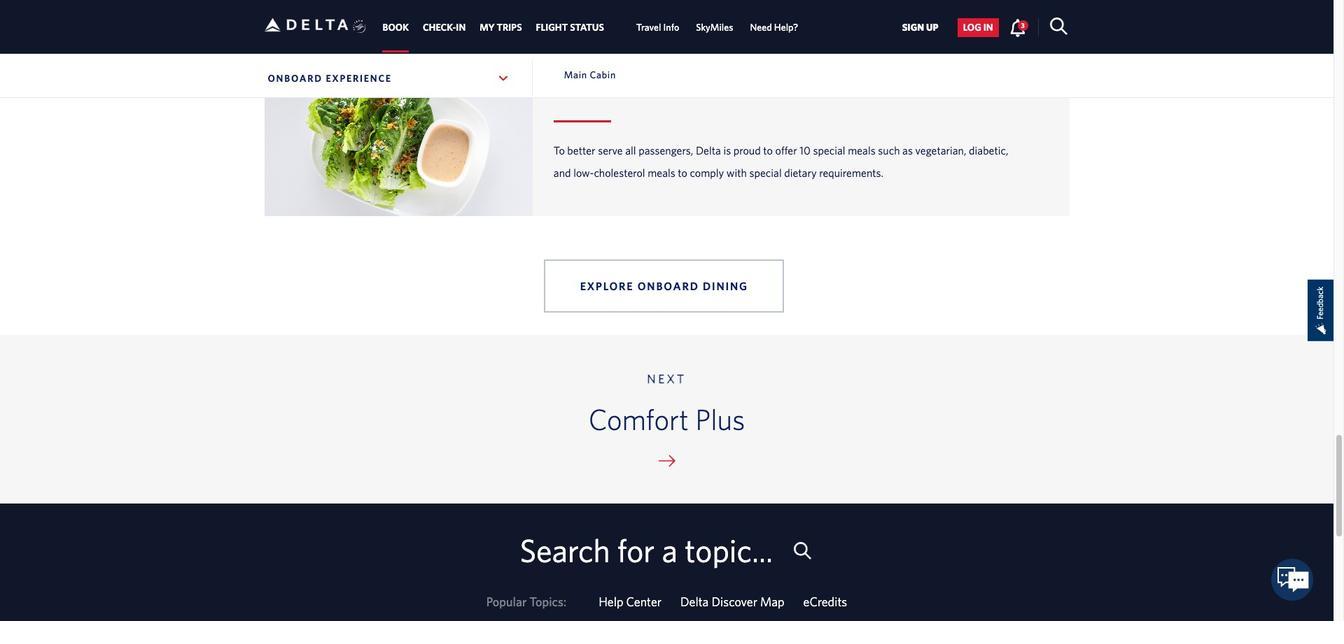 Task type: locate. For each thing, give the bounding box(es) containing it.
0 horizontal spatial to
[[678, 167, 688, 179]]

to
[[554, 144, 565, 157]]

tab list
[[376, 0, 807, 53]]

to left the comply
[[678, 167, 688, 179]]

passengers,
[[639, 144, 694, 157]]

better
[[568, 144, 596, 157]]

offer
[[776, 144, 797, 157]]

help center link
[[599, 596, 662, 610]]

meals
[[848, 144, 876, 157], [648, 167, 676, 179]]

0 vertical spatial delta
[[696, 144, 721, 157]]

0 vertical spatial onboard
[[268, 73, 323, 84]]

special right the 10
[[813, 144, 846, 157]]

all
[[626, 144, 636, 157]]

proud
[[734, 144, 761, 157]]

flight
[[536, 22, 568, 33]]

my trips
[[480, 22, 522, 33]]

10
[[800, 144, 811, 157]]

skymiles
[[696, 22, 734, 33]]

flight status
[[536, 22, 604, 33]]

delta left is
[[696, 144, 721, 157]]

explore onboard dining link
[[544, 260, 785, 313]]

special
[[813, 144, 846, 157], [750, 167, 782, 179]]

to left offer
[[764, 144, 773, 157]]

help
[[599, 596, 624, 610]]

0 vertical spatial special
[[813, 144, 846, 157]]

1 horizontal spatial to
[[764, 144, 773, 157]]

3 link
[[1010, 18, 1029, 36]]

0 horizontal spatial special
[[750, 167, 782, 179]]

comfort plus
[[589, 403, 745, 436]]

travel info
[[636, 22, 680, 33]]

delta inside the to better serve all passengers, delta is proud to offer 10 special meals such as vegetarian, diabetic, and low-cholesterol meals to comply with special dietary requirements.
[[696, 144, 721, 157]]

onboard inside dropdown button
[[268, 73, 323, 84]]

1 vertical spatial special
[[750, 167, 782, 179]]

0 vertical spatial meals
[[848, 144, 876, 157]]

0 horizontal spatial onboard
[[268, 73, 323, 84]]

vegetarian,
[[916, 144, 967, 157]]

dietary
[[785, 167, 817, 179]]

diabetic,
[[969, 144, 1009, 157]]

help center
[[599, 596, 662, 610]]

help?
[[774, 22, 799, 33]]

comply
[[690, 167, 724, 179]]

special right with
[[750, 167, 782, 179]]

sign
[[902, 22, 924, 33]]

delta
[[696, 144, 721, 157], [681, 596, 709, 610]]

a
[[662, 533, 678, 570]]

meals up "requirements."
[[848, 144, 876, 157]]

skyteam image
[[353, 5, 366, 48]]

search for a topic... link
[[520, 533, 814, 572]]

map
[[760, 596, 785, 610]]

next
[[647, 372, 687, 386]]

book link
[[383, 15, 409, 40]]

flight status link
[[536, 15, 604, 40]]

in
[[456, 22, 466, 33]]

1 horizontal spatial onboard
[[638, 280, 699, 293]]

travel info link
[[636, 15, 680, 40]]

in
[[984, 22, 994, 33]]

such
[[878, 144, 900, 157]]

log in
[[963, 22, 994, 33]]

serve
[[598, 144, 623, 157]]

skymiles link
[[696, 15, 734, 40]]

and
[[554, 167, 571, 179]]

delta left 'discover'
[[681, 596, 709, 610]]

need help? link
[[750, 15, 799, 40]]

1 vertical spatial to
[[678, 167, 688, 179]]

plus
[[696, 403, 745, 436]]

meals down passengers,
[[648, 167, 676, 179]]

0 horizontal spatial meals
[[648, 167, 676, 179]]

message us image
[[1272, 560, 1314, 602]]

1 vertical spatial delta
[[681, 596, 709, 610]]

0 vertical spatial to
[[764, 144, 773, 157]]

ecredits
[[804, 596, 848, 610]]

is
[[724, 144, 731, 157]]

to
[[764, 144, 773, 157], [678, 167, 688, 179]]

cholesterol
[[594, 167, 645, 179]]

onboard down delta air lines image at the top left
[[268, 73, 323, 84]]

1 vertical spatial onboard
[[638, 280, 699, 293]]

onboard
[[268, 73, 323, 84], [638, 280, 699, 293]]

need
[[750, 22, 772, 33]]

as
[[903, 144, 913, 157]]

onboard left dining
[[638, 280, 699, 293]]

my trips link
[[480, 15, 522, 40]]

cabin
[[590, 69, 616, 81]]

explore
[[580, 280, 634, 293]]

popular topics:
[[487, 596, 567, 610]]

experience
[[326, 73, 392, 84]]

special meals main content
[[0, 0, 1334, 335]]



Task type: describe. For each thing, give the bounding box(es) containing it.
onboard experience
[[268, 73, 392, 84]]

discover
[[712, 596, 758, 610]]

3
[[1021, 21, 1025, 29]]

search for a topic...
[[520, 533, 781, 570]]

1 horizontal spatial special
[[813, 144, 846, 157]]

info
[[664, 22, 680, 33]]

explore onboard dining
[[580, 280, 749, 293]]

special
[[554, 85, 594, 99]]

book
[[383, 22, 409, 33]]

log
[[963, 22, 982, 33]]

need help?
[[750, 22, 799, 33]]

check-in link
[[423, 15, 466, 40]]

dining
[[703, 280, 749, 293]]

search
[[520, 533, 610, 570]]

travel
[[636, 22, 661, 33]]

for
[[618, 533, 655, 570]]

topic...
[[685, 533, 773, 570]]

meals
[[597, 85, 630, 99]]

up
[[927, 22, 939, 33]]

delta discover map
[[681, 596, 785, 610]]

tab list containing book
[[376, 0, 807, 53]]

check-
[[423, 22, 456, 33]]

to better serve all passengers, delta is proud to offer 10 special meals such as vegetarian, diabetic, and low-cholesterol meals to comply with special dietary requirements.
[[554, 144, 1009, 179]]

onboard experience button
[[264, 61, 513, 96]]

center
[[626, 596, 662, 610]]

popular
[[487, 596, 527, 610]]

low-
[[574, 167, 594, 179]]

log in button
[[958, 18, 999, 37]]

onboard inside special meals main content
[[638, 280, 699, 293]]

special meals
[[554, 85, 630, 99]]

check-in
[[423, 22, 466, 33]]

1 vertical spatial meals
[[648, 167, 676, 179]]

ecredits link
[[804, 596, 848, 610]]

status
[[570, 22, 604, 33]]

my
[[480, 22, 495, 33]]

sign up link
[[897, 18, 945, 37]]

main
[[564, 69, 587, 81]]

main cabin
[[564, 69, 616, 81]]

trips
[[497, 22, 522, 33]]

with
[[727, 167, 747, 179]]

delta discover map link
[[681, 596, 785, 610]]

comfort
[[589, 403, 689, 436]]

delta air lines image
[[264, 3, 348, 47]]

1 horizontal spatial meals
[[848, 144, 876, 157]]

topics:
[[530, 596, 567, 610]]

requirements.
[[820, 167, 884, 179]]

sign up
[[902, 22, 939, 33]]



Task type: vqa. For each thing, say whether or not it's contained in the screenshot.
Connection (Optional)
no



